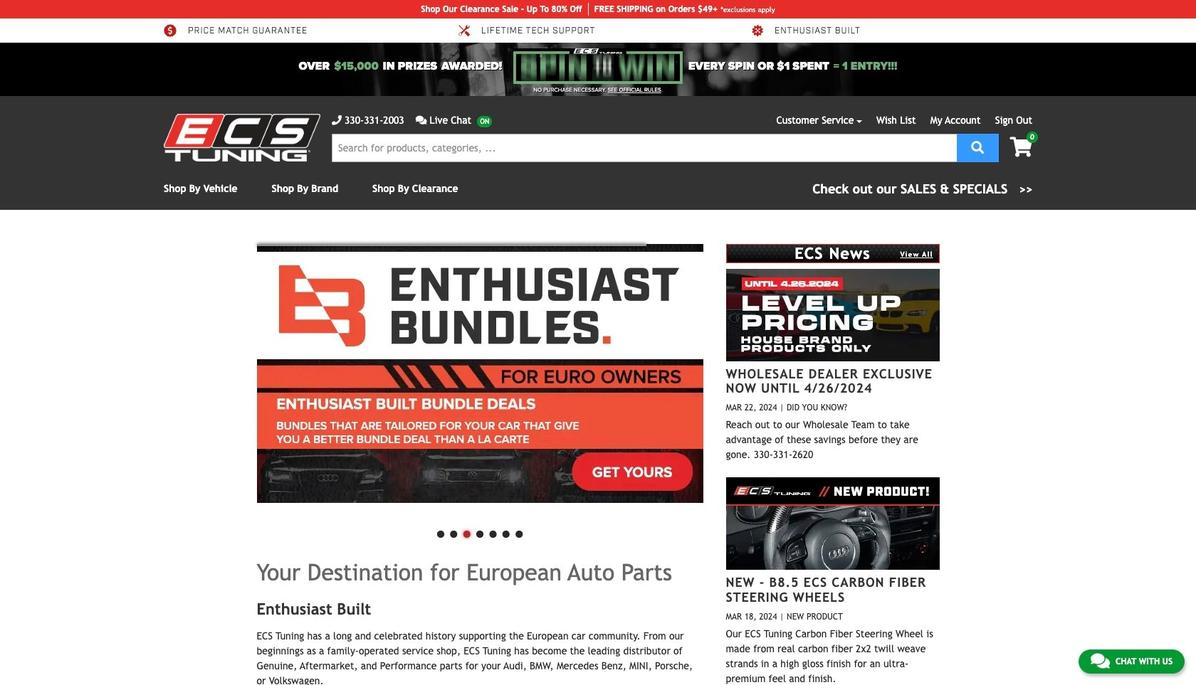 Task type: describe. For each thing, give the bounding box(es) containing it.
1 horizontal spatial comments image
[[1091, 653, 1110, 670]]

wholesale dealer exclusive now until 4/26/2024 image
[[726, 269, 940, 362]]

generic - ecs enthusiast bundles image
[[257, 244, 703, 504]]

new - b8.5 ecs carbon fiber steering wheels image
[[726, 478, 940, 571]]

phone image
[[332, 115, 342, 125]]



Task type: vqa. For each thing, say whether or not it's contained in the screenshot.
Order
no



Task type: locate. For each thing, give the bounding box(es) containing it.
ecs tuning image
[[164, 114, 320, 162]]

shopping cart image
[[1010, 137, 1033, 157]]

Search text field
[[332, 134, 957, 162]]

0 horizontal spatial comments image
[[416, 115, 427, 125]]

1 vertical spatial comments image
[[1091, 653, 1110, 670]]

search image
[[972, 141, 984, 153]]

ecs tuning 'spin to win' contest logo image
[[513, 48, 683, 84]]

comments image
[[416, 115, 427, 125], [1091, 653, 1110, 670]]

0 vertical spatial comments image
[[416, 115, 427, 125]]



